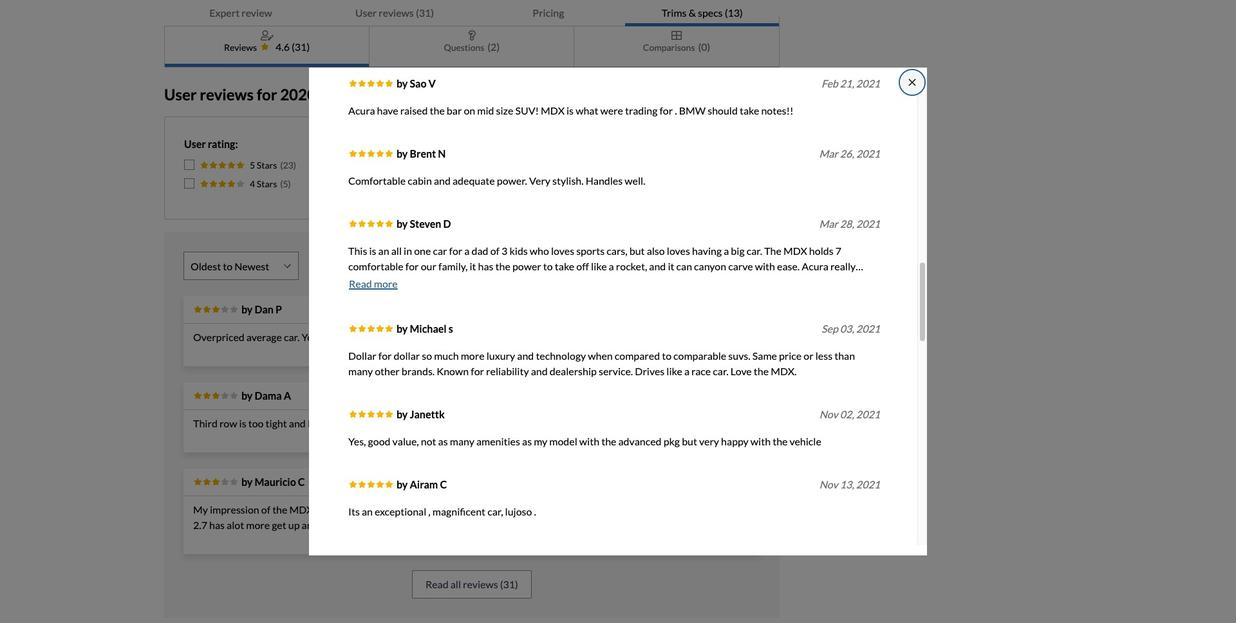Task type: locate. For each thing, give the bounding box(es) containing it.
th large image
[[672, 30, 682, 41]]

0 vertical spatial mdx
[[363, 85, 400, 103]]

more inside read more button
[[374, 278, 398, 290]]

(31)
[[416, 6, 434, 19], [292, 41, 310, 53], [500, 578, 518, 590]]

mar left 26,
[[819, 147, 838, 160]]

. left bmw
[[675, 104, 677, 117]]

by left 'airam'
[[397, 478, 408, 491]]

dollar for dollar so much more luxury and technology when compared to comparable suvs. same price or less than many other brands. known for reliability and dealership service. drives like a race car. love the mdx.
[[348, 350, 855, 377]]

questions count element
[[488, 39, 500, 55]]

model right my
[[549, 435, 577, 448]]

1 horizontal spatial reviews
[[379, 6, 414, 19]]

and down technology
[[531, 365, 548, 377]]

reviews inside user reviews (31) tab
[[379, 6, 414, 19]]

expert review
[[210, 6, 273, 19]]

4 2021 from the top
[[856, 323, 880, 335]]

0 horizontal spatial car.
[[284, 331, 300, 343]]

with for explorer
[[700, 504, 720, 516]]

0 vertical spatial nov
[[820, 408, 838, 420]]

nov 13, 2021
[[820, 478, 880, 491]]

stars for 2 stars
[[453, 178, 474, 189]]

0 horizontal spatial not
[[421, 435, 436, 448]]

2021 right 28,
[[856, 218, 880, 230]]

by for by brent n
[[397, 147, 408, 160]]

is left too
[[239, 417, 246, 429]]

specs
[[698, 6, 723, 19]]

stars up 4 stars ( 5 )
[[257, 160, 277, 171]]

car,
[[488, 505, 503, 518]]

1 horizontal spatial )
[[293, 160, 296, 171]]

0 horizontal spatial as
[[438, 435, 448, 448]]

acura right 2020
[[319, 85, 360, 103]]

1 vertical spatial many
[[450, 435, 474, 448]]

0 vertical spatial read
[[349, 278, 372, 290]]

by left dan
[[241, 303, 253, 316]]

user for user rating:
[[184, 138, 206, 150]]

0 vertical spatial reviews
[[379, 6, 414, 19]]

user reviews (31) tab
[[318, 0, 472, 26]]

read
[[349, 278, 372, 290], [426, 578, 449, 590]]

it
[[545, 504, 552, 516]]

rating:
[[208, 138, 238, 150]]

21,
[[840, 77, 854, 90]]

overpriced
[[193, 331, 245, 343]]

more down of
[[246, 519, 270, 531]]

or
[[804, 350, 814, 362]]

02,
[[840, 408, 854, 420]]

comparisons count element
[[698, 39, 710, 55]]

mar left 28,
[[819, 218, 838, 230]]

exceptional
[[375, 505, 426, 518]]

less
[[816, 350, 833, 362]]

1 vertical spatial 2023
[[726, 433, 750, 445]]

a
[[684, 365, 690, 377]]

by left adults, in the left bottom of the page
[[397, 408, 408, 420]]

many down small
[[450, 435, 474, 448]]

0 vertical spatial (31)
[[416, 6, 434, 19]]

tab list
[[164, 0, 780, 26], [164, 17, 780, 68]]

1 horizontal spatial (31)
[[416, 6, 434, 19]]

alot
[[227, 519, 244, 531]]

0 vertical spatial is
[[567, 104, 574, 117]]

1 vertical spatial 5
[[283, 178, 288, 189]]

dan
[[255, 303, 274, 316]]

0 vertical spatial 2023
[[726, 346, 750, 359]]

love
[[731, 365, 752, 377]]

very
[[699, 435, 719, 448]]

) for 4 stars ( 5 )
[[288, 178, 291, 189]]

to up like
[[662, 350, 672, 362]]

by left "sao"
[[397, 77, 408, 90]]

by for by dan p
[[241, 303, 253, 316]]

get left fog
[[492, 331, 507, 343]]

reliability
[[486, 365, 529, 377]]

0 vertical spatial user
[[356, 6, 377, 19]]

get up dollar at left
[[356, 331, 370, 343]]

reviews
[[224, 42, 257, 52]]

by dama a
[[241, 390, 291, 402]]

car. down 17,
[[713, 365, 729, 377]]

1 horizontal spatial .
[[675, 104, 677, 117]]

more down order
[[461, 350, 485, 362]]

to right order
[[481, 331, 490, 343]]

janettk
[[410, 408, 445, 420]]

more up advance
[[374, 278, 398, 290]]

with right my
[[579, 435, 600, 448]]

notes!!
[[761, 104, 794, 117]]

1 nov from the top
[[820, 408, 838, 420]]

1 horizontal spatial model
[[549, 435, 577, 448]]

with for happy
[[751, 435, 771, 448]]

same
[[753, 350, 777, 362]]

0 horizontal spatial get
[[272, 519, 286, 531]]

( for 0
[[477, 178, 480, 189]]

user inside tab
[[356, 6, 377, 19]]

c for by airam c
[[440, 478, 447, 491]]

by left brent
[[397, 147, 408, 160]]

and right cabin
[[434, 174, 451, 187]]

c for by mauricio c
[[298, 476, 305, 488]]

and left i in the bottom of the page
[[289, 417, 306, 429]]

stars right 2
[[453, 178, 474, 189]]

0 vertical spatial 5
[[250, 160, 255, 171]]

1 vertical spatial read
[[426, 578, 449, 590]]

advance
[[372, 331, 411, 343]]

2 vertical spatial reviews
[[463, 578, 498, 590]]

) for 5 stars ( 23 )
[[293, 160, 296, 171]]

( for 23
[[280, 160, 283, 171]]

and inside third row is too tight and i need room for young adults, not small children. apr 18, 2023
[[289, 417, 306, 429]]

c right mauricio
[[298, 476, 305, 488]]

get left up
[[272, 519, 286, 531]]

0 horizontal spatial with
[[579, 435, 600, 448]]

by for by janettk
[[397, 408, 408, 420]]

overpriced average car. you have to get advance model in order to get fog lights and heated steering wheel jan 17, 2023
[[193, 331, 750, 359]]

up
[[288, 519, 300, 531]]

) for 2 stars ( 0 )
[[485, 178, 488, 189]]

on
[[464, 104, 475, 117]]

2 vertical spatial user
[[184, 138, 206, 150]]

2021 right the 13,
[[856, 478, 880, 491]]

0 vertical spatial many
[[348, 365, 373, 377]]

nov left the 13,
[[820, 478, 838, 491]]

power.
[[497, 174, 527, 187]]

suvs.
[[728, 350, 751, 362]]

nov
[[820, 408, 838, 420], [820, 478, 838, 491]]

comparisons
[[643, 42, 695, 52]]

with inside "my impression of the mdx sh-awd technology package with  aspec.   it drives sluggish the ford explorer with the 2.7 has alot more get up and go."
[[700, 504, 720, 516]]

not left small
[[440, 417, 455, 429]]

the right of
[[272, 504, 287, 516]]

1 horizontal spatial 5
[[283, 178, 288, 189]]

1 horizontal spatial not
[[440, 417, 455, 429]]

for up good
[[363, 417, 376, 429]]

not
[[440, 417, 455, 429], [421, 435, 436, 448]]

0 horizontal spatial is
[[239, 417, 246, 429]]

car. left you
[[284, 331, 300, 343]]

cabin
[[408, 174, 432, 187]]

1 horizontal spatial with
[[700, 504, 720, 516]]

2 nov from the top
[[820, 478, 838, 491]]

to up dollar at left
[[344, 331, 354, 343]]

1 vertical spatial model
[[549, 435, 577, 448]]

mdx left "sao"
[[363, 85, 400, 103]]

1 mar from the top
[[819, 147, 838, 160]]

question image
[[468, 30, 476, 41]]

and up technology
[[552, 331, 569, 343]]

2 stars ( 0 )
[[446, 178, 488, 189]]

by left mauricio
[[241, 476, 253, 488]]

0 vertical spatial more
[[374, 278, 398, 290]]

1 2023 from the top
[[726, 346, 750, 359]]

5 2021 from the top
[[856, 408, 880, 420]]

6 2021 from the top
[[856, 478, 880, 491]]

nov for nov 13, 2021
[[820, 478, 838, 491]]

1 vertical spatial .
[[534, 505, 536, 518]]

0 horizontal spatial mdx
[[289, 504, 313, 516]]

2 horizontal spatial with
[[751, 435, 771, 448]]

the down 'same'
[[754, 365, 769, 377]]

2 vertical spatial (31)
[[500, 578, 518, 590]]

( right 2
[[477, 178, 480, 189]]

lujoso
[[505, 505, 532, 518]]

1 vertical spatial (31)
[[292, 41, 310, 53]]

not down adults, in the left bottom of the page
[[421, 435, 436, 448]]

2 2021 from the top
[[856, 147, 880, 160]]

d
[[443, 218, 451, 230]]

0 vertical spatial mar
[[819, 147, 838, 160]]

1 as from the left
[[438, 435, 448, 448]]

technology
[[358, 504, 429, 516]]

for right known at the bottom left of the page
[[471, 365, 484, 377]]

1 horizontal spatial more
[[374, 278, 398, 290]]

to inside dollar for dollar so much more luxury and technology when compared to comparable suvs. same price or less than many other brands. known for reliability and dealership service. drives like a race car. love the mdx.
[[662, 350, 672, 362]]

tab list containing 4.6
[[164, 17, 780, 68]]

1 vertical spatial not
[[421, 435, 436, 448]]

aspec.
[[509, 504, 543, 516]]

&
[[689, 6, 696, 19]]

2021 right 26,
[[856, 147, 880, 160]]

mdx up up
[[289, 504, 313, 516]]

2 vertical spatial mdx
[[289, 504, 313, 516]]

stars right 4
[[257, 178, 277, 189]]

2.7
[[193, 519, 207, 531]]

close modal undefined image
[[907, 77, 918, 88]]

. left it
[[534, 505, 536, 518]]

as left my
[[522, 435, 532, 448]]

have right you
[[321, 331, 342, 343]]

is
[[567, 104, 574, 117], [239, 417, 246, 429]]

of
[[261, 504, 270, 516]]

read more
[[349, 278, 398, 290]]

2021 right 21,
[[856, 77, 880, 90]]

nov left 02,
[[820, 408, 838, 420]]

brands.
[[402, 365, 435, 377]]

2 horizontal spatial more
[[461, 350, 485, 362]]

0 vertical spatial not
[[440, 417, 455, 429]]

with right happy
[[751, 435, 771, 448]]

my impression of the mdx sh-awd technology package with  aspec.   it drives sluggish the ford explorer with the 2.7 has alot more get up and go.
[[193, 504, 737, 531]]

1 tab list from the top
[[164, 0, 780, 26]]

18,
[[710, 433, 724, 445]]

2 horizontal spatial to
[[662, 350, 672, 362]]

questions
[[444, 42, 484, 52]]

4 stars ( 5 )
[[250, 178, 291, 189]]

(
[[280, 160, 283, 171], [280, 178, 283, 189], [477, 178, 480, 189]]

2023 right 18,
[[726, 433, 750, 445]]

is left what
[[567, 104, 574, 117]]

and
[[434, 174, 451, 187], [552, 331, 569, 343], [517, 350, 534, 362], [531, 365, 548, 377], [289, 417, 306, 429], [302, 519, 318, 531]]

car. inside overpriced average car. you have to get advance model in order to get fog lights and heated steering wheel jan 17, 2023
[[284, 331, 300, 343]]

5 up 4
[[250, 160, 255, 171]]

0 vertical spatial .
[[675, 104, 677, 117]]

acura left raised
[[348, 104, 375, 117]]

0 horizontal spatial 5
[[250, 160, 255, 171]]

1 vertical spatial reviews
[[200, 85, 254, 103]]

review
[[242, 6, 273, 19]]

lights
[[525, 331, 550, 343]]

read for read more
[[349, 278, 372, 290]]

0 vertical spatial car.
[[284, 331, 300, 343]]

by for by sao v
[[397, 77, 408, 90]]

model inside overpriced average car. you have to get advance model in order to get fog lights and heated steering wheel jan 17, 2023
[[413, 331, 441, 343]]

( up 4 stars ( 5 )
[[280, 160, 283, 171]]

1 vertical spatial have
[[321, 331, 342, 343]]

1 horizontal spatial to
[[481, 331, 490, 343]]

dollar
[[348, 350, 376, 362]]

mar for mar 28, 2021
[[819, 218, 838, 230]]

its an exceptional , magnificent car,  lujoso .
[[348, 505, 536, 518]]

2021 right 03,
[[856, 323, 880, 335]]

1 vertical spatial nov
[[820, 478, 838, 491]]

airam
[[410, 478, 438, 491]]

happy
[[721, 435, 749, 448]]

2021 for mar 28, 2021
[[856, 218, 880, 230]]

to for to
[[481, 331, 490, 343]]

by for by michael s
[[397, 323, 408, 335]]

2 horizontal spatial )
[[485, 178, 488, 189]]

v
[[429, 77, 436, 90]]

1 horizontal spatial as
[[522, 435, 532, 448]]

trading
[[625, 104, 658, 117]]

by for by mauricio c
[[241, 476, 253, 488]]

1 horizontal spatial car.
[[713, 365, 729, 377]]

dollar
[[394, 350, 420, 362]]

0 horizontal spatial reviews
[[200, 85, 254, 103]]

dialog
[[309, 68, 927, 596]]

by brent n
[[397, 147, 446, 160]]

expert review tab
[[164, 0, 318, 26]]

drives
[[635, 365, 665, 377]]

by for by airam c
[[397, 478, 408, 491]]

many down dollar at left
[[348, 365, 373, 377]]

yes,
[[348, 435, 366, 448]]

user reviews for 2020 acura mdx
[[164, 85, 400, 103]]

handles
[[586, 174, 623, 187]]

value,
[[393, 435, 419, 448]]

by left steven
[[397, 218, 408, 230]]

0 horizontal spatial more
[[246, 519, 270, 531]]

0 horizontal spatial )
[[288, 178, 291, 189]]

0 horizontal spatial to
[[344, 331, 354, 343]]

1 vertical spatial is
[[239, 417, 246, 429]]

0 horizontal spatial model
[[413, 331, 441, 343]]

2 horizontal spatial reviews
[[463, 578, 498, 590]]

2 vertical spatial more
[[246, 519, 270, 531]]

third row is too tight and i need room for young adults, not small children. apr 18, 2023
[[193, 417, 750, 445]]

to
[[344, 331, 354, 343], [481, 331, 490, 343], [662, 350, 672, 362]]

1 horizontal spatial is
[[567, 104, 574, 117]]

0 horizontal spatial c
[[298, 476, 305, 488]]

1 horizontal spatial mdx
[[363, 85, 400, 103]]

1 vertical spatial mar
[[819, 218, 838, 230]]

1 horizontal spatial read
[[426, 578, 449, 590]]

and right up
[[302, 519, 318, 531]]

2 mar from the top
[[819, 218, 838, 230]]

car. inside dollar for dollar so much more luxury and technology when compared to comparable suvs. same price or less than many other brands. known for reliability and dealership service. drives like a race car. love the mdx.
[[713, 365, 729, 377]]

0 horizontal spatial have
[[321, 331, 342, 343]]

1 vertical spatial user
[[164, 85, 197, 103]]

more inside "my impression of the mdx sh-awd technology package with  aspec.   it drives sluggish the ford explorer with the 2.7 has alot more get up and go."
[[246, 519, 270, 531]]

(31) inside button
[[500, 578, 518, 590]]

1 vertical spatial car.
[[713, 365, 729, 377]]

by for by dama a
[[241, 390, 253, 402]]

3 2021 from the top
[[856, 218, 880, 230]]

sh-
[[315, 504, 332, 516]]

2021 for nov 13, 2021
[[856, 478, 880, 491]]

car.
[[284, 331, 300, 343], [713, 365, 729, 377]]

1 2021 from the top
[[856, 77, 880, 90]]

and down fog
[[517, 350, 534, 362]]

have left raised
[[377, 104, 398, 117]]

0 vertical spatial have
[[377, 104, 398, 117]]

1 horizontal spatial c
[[440, 478, 447, 491]]

like
[[667, 365, 682, 377]]

as down janettk
[[438, 435, 448, 448]]

very
[[529, 174, 551, 187]]

to for more
[[662, 350, 672, 362]]

5 down 23
[[283, 178, 288, 189]]

young
[[378, 417, 406, 429]]

c right 'airam'
[[440, 478, 447, 491]]

with right the explorer
[[700, 504, 720, 516]]

get
[[356, 331, 370, 343], [492, 331, 507, 343], [272, 519, 286, 531]]

0 horizontal spatial many
[[348, 365, 373, 377]]

0 horizontal spatial (31)
[[292, 41, 310, 53]]

2 tab list from the top
[[164, 17, 780, 68]]

yes, good value,  not as many amenities as my model with the advanced pkg but  very happy with the vehicle
[[348, 435, 822, 448]]

so
[[422, 350, 432, 362]]

suv!
[[515, 104, 539, 117]]

2021 right 02,
[[856, 408, 880, 420]]

( down 23
[[280, 178, 283, 189]]

0 vertical spatial model
[[413, 331, 441, 343]]

model up so
[[413, 331, 441, 343]]

by left 'dama'
[[241, 390, 253, 402]]

by left michael
[[397, 323, 408, 335]]

2023 up love
[[726, 346, 750, 359]]

2 horizontal spatial (31)
[[500, 578, 518, 590]]

price
[[779, 350, 802, 362]]

2 2023 from the top
[[726, 433, 750, 445]]

1 vertical spatial more
[[461, 350, 485, 362]]

mdx right 'suv!'
[[541, 104, 565, 117]]

2 horizontal spatial mdx
[[541, 104, 565, 117]]

0 horizontal spatial read
[[349, 278, 372, 290]]

an
[[362, 505, 373, 518]]

good
[[368, 435, 391, 448]]



Task type: vqa. For each thing, say whether or not it's contained in the screenshot.
HAVE to the left
yes



Task type: describe. For each thing, give the bounding box(es) containing it.
1 horizontal spatial many
[[450, 435, 474, 448]]

by airam c
[[397, 478, 447, 491]]

13,
[[840, 478, 854, 491]]

trims & specs (13) tab
[[626, 0, 780, 26]]

my
[[193, 504, 208, 516]]

my
[[534, 435, 547, 448]]

take
[[740, 104, 759, 117]]

nov 02, 2021
[[820, 408, 880, 420]]

mdx.
[[771, 365, 797, 377]]

( for 5
[[280, 178, 283, 189]]

magnificent
[[433, 505, 486, 518]]

advanced
[[618, 435, 662, 448]]

size
[[496, 104, 513, 117]]

user rating:
[[184, 138, 238, 150]]

nov for nov 02, 2021
[[820, 408, 838, 420]]

1 horizontal spatial have
[[377, 104, 398, 117]]

the left the ford
[[622, 504, 637, 516]]

pricing tab
[[472, 0, 626, 26]]

and inside "my impression of the mdx sh-awd technology package with  aspec.   it drives sluggish the ford explorer with the 2.7 has alot more get up and go."
[[302, 519, 318, 531]]

much
[[434, 350, 459, 362]]

2020
[[280, 85, 316, 103]]

the left bar
[[430, 104, 445, 117]]

i
[[308, 417, 311, 429]]

1 vertical spatial acura
[[348, 104, 375, 117]]

2021 for feb 21, 2021
[[856, 77, 880, 90]]

user for user reviews for 2020 acura mdx
[[164, 85, 197, 103]]

26,
[[840, 147, 854, 160]]

get inside "my impression of the mdx sh-awd technology package with  aspec.   it drives sluggish the ford explorer with the 2.7 has alot more get up and go."
[[272, 519, 286, 531]]

vehicle
[[790, 435, 822, 448]]

the right the explorer
[[722, 504, 737, 516]]

is inside third row is too tight and i need room for young adults, not small children. apr 18, 2023
[[239, 417, 246, 429]]

1 horizontal spatial get
[[356, 331, 370, 343]]

read all reviews (31)
[[426, 578, 518, 590]]

tight
[[266, 417, 287, 429]]

the inside dollar for dollar so much more luxury and technology when compared to comparable suvs. same price or less than many other brands. known for reliability and dealership service. drives like a race car. love the mdx.
[[754, 365, 769, 377]]

by dan p
[[241, 303, 282, 316]]

0 horizontal spatial .
[[534, 505, 536, 518]]

stars for 5 stars
[[257, 160, 277, 171]]

reviews count element
[[292, 39, 310, 55]]

all
[[451, 578, 461, 590]]

technology
[[536, 350, 586, 362]]

0 vertical spatial acura
[[319, 85, 360, 103]]

bar
[[447, 104, 462, 117]]

wheel
[[643, 331, 670, 343]]

michael
[[410, 323, 447, 335]]

2023 inside third row is too tight and i need room for young adults, not small children. apr 18, 2023
[[726, 433, 750, 445]]

for up other
[[378, 350, 392, 362]]

tab list containing expert review
[[164, 0, 780, 26]]

sep
[[822, 323, 838, 335]]

the left vehicle
[[773, 435, 788, 448]]

(2)
[[488, 41, 500, 53]]

mar 26, 2021
[[819, 147, 880, 160]]

2023 inside overpriced average car. you have to get advance model in order to get fog lights and heated steering wheel jan 17, 2023
[[726, 346, 750, 359]]

many inside dollar for dollar so much more luxury and technology when compared to comparable suvs. same price or less than many other brands. known for reliability and dealership service. drives like a race car. love the mdx.
[[348, 365, 373, 377]]

brent
[[410, 147, 436, 160]]

ford
[[638, 504, 658, 516]]

by janettk
[[397, 408, 445, 420]]

stylish.
[[553, 174, 584, 187]]

impression
[[210, 504, 259, 516]]

have inside overpriced average car. you have to get advance model in order to get fog lights and heated steering wheel jan 17, 2023
[[321, 331, 342, 343]]

n
[[438, 147, 446, 160]]

mid
[[477, 104, 494, 117]]

amenities
[[476, 435, 520, 448]]

reviews for for
[[200, 85, 254, 103]]

user reviews (31)
[[356, 6, 434, 19]]

for inside third row is too tight and i need room for young adults, not small children. apr 18, 2023
[[363, 417, 376, 429]]

2
[[446, 178, 452, 189]]

other
[[375, 365, 400, 377]]

mar for mar 26, 2021
[[819, 147, 838, 160]]

package
[[431, 504, 477, 516]]

23
[[283, 160, 293, 171]]

sep 03, 2021
[[822, 323, 880, 335]]

jan
[[692, 346, 708, 359]]

in
[[443, 331, 452, 343]]

apr
[[691, 433, 708, 445]]

comfortable
[[348, 174, 406, 187]]

2 as from the left
[[522, 435, 532, 448]]

compared
[[615, 350, 660, 362]]

feb
[[822, 77, 838, 90]]

steven
[[410, 218, 441, 230]]

read all reviews (31) button
[[412, 570, 532, 599]]

user edit image
[[261, 30, 273, 41]]

room
[[337, 417, 361, 429]]

too
[[248, 417, 264, 429]]

stars for 4 stars
[[257, 178, 277, 189]]

you
[[302, 331, 319, 343]]

,
[[428, 505, 431, 518]]

for left 2020
[[257, 85, 277, 103]]

(0)
[[698, 41, 710, 53]]

(31) inside tab
[[416, 6, 434, 19]]

bmw
[[679, 104, 706, 117]]

by steven d
[[397, 218, 451, 230]]

mauricio
[[255, 476, 296, 488]]

mar 28, 2021
[[819, 218, 880, 230]]

steering
[[604, 331, 641, 343]]

children.
[[483, 417, 522, 429]]

not inside third row is too tight and i need room for young adults, not small children. apr 18, 2023
[[440, 417, 455, 429]]

trims
[[662, 6, 687, 19]]

trims & specs (13)
[[662, 6, 743, 19]]

model inside dialog
[[549, 435, 577, 448]]

fog
[[509, 331, 523, 343]]

2021 for mar 26, 2021
[[856, 147, 880, 160]]

reviews for (31)
[[379, 6, 414, 19]]

more inside dollar for dollar so much more luxury and technology when compared to comparable suvs. same price or less than many other brands. known for reliability and dealership service. drives like a race car. love the mdx.
[[461, 350, 485, 362]]

than
[[835, 350, 855, 362]]

17,
[[710, 346, 724, 359]]

2 horizontal spatial get
[[492, 331, 507, 343]]

dama
[[255, 390, 282, 402]]

s
[[449, 323, 453, 335]]

well.
[[625, 174, 646, 187]]

2021 for nov 02, 2021
[[856, 408, 880, 420]]

adults,
[[408, 417, 438, 429]]

by for by steven d
[[397, 218, 408, 230]]

reviews inside the 'read all reviews (31)' button
[[463, 578, 498, 590]]

mdx inside "my impression of the mdx sh-awd technology package with  aspec.   it drives sluggish the ford explorer with the 2.7 has alot more get up and go."
[[289, 504, 313, 516]]

what
[[576, 104, 598, 117]]

the left advanced at the right bottom of page
[[601, 435, 616, 448]]

were
[[600, 104, 623, 117]]

for right trading
[[660, 104, 673, 117]]

order
[[454, 331, 479, 343]]

p
[[276, 303, 282, 316]]

1 vertical spatial mdx
[[541, 104, 565, 117]]

sluggish
[[583, 504, 620, 516]]

not inside dialog
[[421, 435, 436, 448]]

explorer
[[660, 504, 698, 516]]

read for read all reviews (31)
[[426, 578, 449, 590]]

dialog containing by sao v
[[309, 68, 927, 596]]

2021 for sep 03, 2021
[[856, 323, 880, 335]]

go.
[[320, 519, 334, 531]]

and inside overpriced average car. you have to get advance model in order to get fog lights and heated steering wheel jan 17, 2023
[[552, 331, 569, 343]]

4.6 (31)
[[276, 41, 310, 53]]



